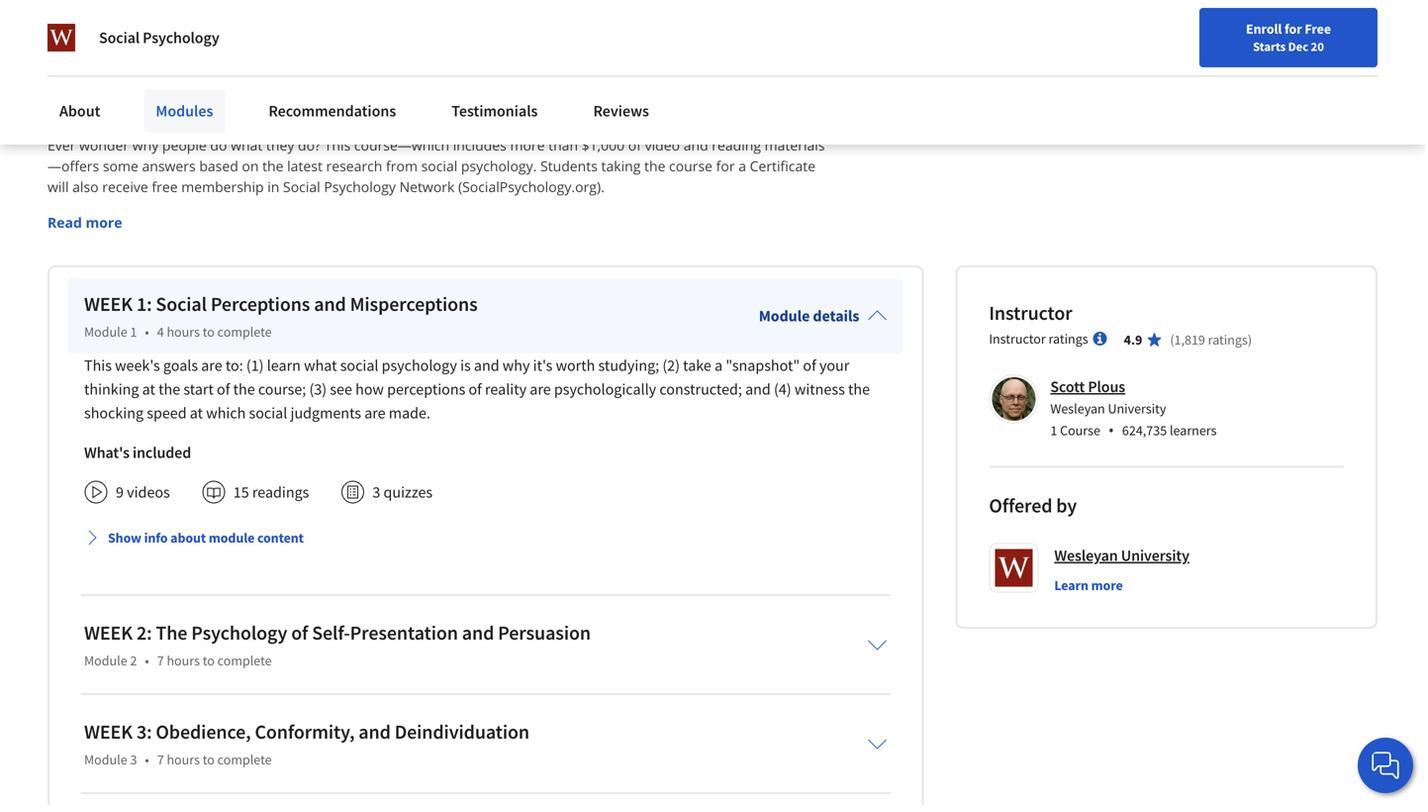 Task type: vqa. For each thing, say whether or not it's contained in the screenshot.
Scott Plous IMAGE
yes



Task type: describe. For each thing, give the bounding box(es) containing it.
psychology inside week 2: the psychology of self-presentation and persuasion module 2 • 7 hours to complete
[[191, 621, 288, 645]]

studying;
[[599, 356, 660, 376]]

the right witness on the top right
[[849, 379, 870, 399]]

show info about module content button
[[76, 520, 312, 556]]

offered by
[[990, 493, 1078, 518]]

0 horizontal spatial at
[[142, 379, 155, 399]]

what's included
[[84, 443, 191, 463]]

there
[[48, 76, 116, 111]]

scott plous image
[[993, 378, 1036, 421]]

university inside scott plous wesleyan university 1 course • 624,735 learners
[[1109, 400, 1167, 418]]

psychologically
[[554, 379, 657, 399]]

(1)
[[246, 356, 264, 376]]

details
[[813, 306, 860, 326]]

15 readings
[[233, 482, 309, 502]]

0 horizontal spatial social
[[249, 403, 287, 423]]

do
[[210, 136, 227, 155]]

week for week 2: the psychology of self-presentation and persuasion
[[84, 621, 133, 645]]

recommendations link
[[257, 89, 408, 133]]

7 inside week 2: the psychology of self-presentation and persuasion module 2 • 7 hours to complete
[[157, 652, 164, 670]]

read more button
[[48, 212, 122, 233]]

this inside ever wonder why people do what they do? this course—which includes more than $1,000 of video and reading materials —offers some answers based on the latest research from social psychology. students taking the course for a certificate will also receive free membership in social psychology network (socialpsychology.org).
[[324, 136, 351, 155]]

read more
[[48, 213, 122, 232]]

plous
[[1089, 377, 1126, 397]]

are down how
[[365, 403, 386, 423]]

1 horizontal spatial ratings
[[1209, 331, 1249, 349]]

free
[[152, 177, 178, 196]]

english
[[1083, 62, 1131, 82]]

witness
[[795, 379, 845, 399]]

hours inside week 2: the psychology of self-presentation and persuasion module 2 • 7 hours to complete
[[167, 652, 200, 670]]

• inside week 3: obedience, conformity, and deindividuation module 3 • 7 hours to complete
[[145, 751, 149, 769]]

worth
[[556, 356, 595, 376]]

taking
[[602, 157, 641, 175]]

social inside ever wonder why people do what they do? this course—which includes more than $1,000 of video and reading materials —offers some answers based on the latest research from social psychology. students taking the course for a certificate will also receive free membership in social psychology network (socialpsychology.org).
[[421, 157, 458, 175]]

speed
[[147, 403, 187, 423]]

of up which
[[217, 379, 230, 399]]

course
[[1061, 422, 1101, 439]]

more for learn more
[[1092, 577, 1124, 594]]

shocking
[[84, 403, 144, 423]]

and down "snapshot"
[[746, 379, 771, 399]]

new
[[971, 62, 997, 80]]

learn
[[267, 356, 301, 376]]

0 vertical spatial course
[[370, 76, 449, 111]]

modules
[[156, 101, 213, 121]]

social inside ever wonder why people do what they do? this course—which includes more than $1,000 of video and reading materials —offers some answers based on the latest research from social psychology. students taking the course for a certificate will also receive free membership in social psychology network (socialpsychology.org).
[[283, 177, 321, 196]]

and inside week 3: obedience, conformity, and deindividuation module 3 • 7 hours to complete
[[359, 720, 391, 744]]

testimonials link
[[440, 89, 550, 133]]

1 vertical spatial at
[[190, 403, 203, 423]]

find
[[913, 62, 939, 80]]

about
[[170, 529, 206, 547]]

take
[[683, 356, 712, 376]]

based
[[199, 157, 238, 175]]

some
[[103, 157, 138, 175]]

of inside ever wonder why people do what they do? this course—which includes more than $1,000 of video and reading materials —offers some answers based on the latest research from social psychology. students taking the course for a certificate will also receive free membership in social psychology network (socialpsychology.org).
[[629, 136, 642, 155]]

instructor for instructor ratings
[[990, 330, 1046, 348]]

is
[[461, 356, 471, 376]]

complete inside week 2: the psychology of self-presentation and persuasion module 2 • 7 hours to complete
[[218, 652, 272, 670]]

15
[[233, 482, 249, 502]]

instructor ratings
[[990, 330, 1089, 348]]

more inside ever wonder why people do what they do? this course—which includes more than $1,000 of video and reading materials —offers some answers based on the latest research from social psychology. students taking the course for a certificate will also receive free membership in social psychology network (socialpsychology.org).
[[510, 136, 545, 155]]

to:
[[226, 356, 243, 376]]

the down video
[[645, 157, 666, 175]]

persuasion
[[498, 621, 591, 645]]

1 inside scott plous wesleyan university 1 course • 624,735 learners
[[1051, 422, 1058, 439]]

reviews
[[594, 101, 650, 121]]

thinking
[[84, 379, 139, 399]]

which
[[206, 403, 246, 423]]

1 horizontal spatial in
[[292, 76, 315, 111]]

materials
[[765, 136, 825, 155]]

week for week 1: social perceptions and misperceptions
[[84, 292, 133, 317]]

misperceptions
[[350, 292, 478, 317]]

complete for perceptions
[[218, 323, 272, 341]]

are right there at the top of page
[[121, 76, 159, 111]]

conformity,
[[255, 720, 355, 744]]

a inside this week's goals are to: (1) learn what social psychology is and why it's worth studying; (2) take a "snapshot" of your thinking at the start of the course; (3) see how perceptions of reality are psychologically constructed; and (4) witness the shocking speed at which social judgments are made.
[[715, 356, 723, 376]]

individuals
[[57, 10, 132, 30]]

coursera career certificate image
[[1004, 0, 1334, 32]]

obedience,
[[156, 720, 251, 744]]

content
[[257, 529, 304, 547]]

3:
[[137, 720, 152, 744]]

1:
[[137, 292, 152, 317]]

(socialpsychology.org).
[[458, 177, 605, 196]]

week 1: social perceptions and misperceptions module 1 • 4 hours to complete
[[84, 292, 478, 341]]

9 videos
[[116, 482, 170, 502]]

week 2: the psychology of self-presentation and persuasion module 2 • 7 hours to complete
[[84, 621, 591, 670]]

1 horizontal spatial 3
[[373, 482, 381, 502]]

how
[[356, 379, 384, 399]]

$1,000
[[582, 136, 625, 155]]

hours for obedience,
[[167, 751, 200, 769]]

by
[[1057, 493, 1078, 518]]

perceptions
[[387, 379, 466, 399]]

what inside ever wonder why people do what they do? this course—which includes more than $1,000 of video and reading materials —offers some answers based on the latest research from social psychology. students taking the course for a certificate will also receive free membership in social psychology network (socialpsychology.org).
[[231, 136, 263, 155]]

(3)
[[309, 379, 327, 399]]

to inside week 2: the psychology of self-presentation and persuasion module 2 • 7 hours to complete
[[203, 652, 215, 670]]

(2)
[[663, 356, 680, 376]]

to for social
[[203, 323, 215, 341]]

the up speed
[[159, 379, 180, 399]]

made.
[[389, 403, 431, 423]]

course—which
[[354, 136, 450, 155]]

this inside this week's goals are to: (1) learn what social psychology is and why it's worth studying; (2) take a "snapshot" of your thinking at the start of the course; (3) see how perceptions of reality are psychologically constructed; and (4) witness the shocking speed at which social judgments are made.
[[84, 356, 112, 376]]

2
[[130, 652, 137, 670]]

wesleyan university image
[[48, 24, 75, 51]]

and right is
[[474, 356, 500, 376]]

week for week 3: obedience, conformity, and deindividuation
[[84, 720, 133, 744]]

1 inside 'week 1: social perceptions and misperceptions module 1 • 4 hours to complete'
[[130, 323, 137, 341]]

and inside ever wonder why people do what they do? this course—which includes more than $1,000 of video and reading materials —offers some answers based on the latest research from social psychology. students taking the course for a certificate will also receive free membership in social psychology network (socialpsychology.org).
[[684, 136, 709, 155]]

0 vertical spatial 7
[[165, 76, 179, 111]]

4.9
[[1125, 331, 1143, 349]]

7 inside week 3: obedience, conformity, and deindividuation module 3 • 7 hours to complete
[[157, 751, 164, 769]]

( 1,819 ratings )
[[1171, 331, 1253, 349]]

reading
[[712, 136, 762, 155]]

for
[[32, 10, 53, 30]]

learners
[[1170, 422, 1217, 439]]

psychology
[[382, 356, 457, 376]]

3 inside week 3: obedience, conformity, and deindividuation module 3 • 7 hours to complete
[[130, 751, 137, 769]]

scott plous link
[[1051, 377, 1126, 397]]

—offers
[[48, 157, 99, 175]]

psychology inside ever wonder why people do what they do? this course—which includes more than $1,000 of video and reading materials —offers some answers based on the latest research from social psychology. students taking the course for a certificate will also receive free membership in social psychology network (socialpsychology.org).
[[324, 177, 396, 196]]

modules link
[[144, 89, 225, 133]]

this week's goals are to: (1) learn what social psychology is and why it's worth studying; (2) take a "snapshot" of your thinking at the start of the course; (3) see how perceptions of reality are psychologically constructed; and (4) witness the shocking speed at which social judgments are made.
[[84, 356, 870, 423]]



Task type: locate. For each thing, give the bounding box(es) containing it.
1 vertical spatial 7
[[157, 652, 164, 670]]

hours inside week 3: obedience, conformity, and deindividuation module 3 • 7 hours to complete
[[167, 751, 200, 769]]

1 vertical spatial 3
[[130, 751, 137, 769]]

1 horizontal spatial more
[[510, 136, 545, 155]]

1 vertical spatial wesleyan
[[1055, 546, 1119, 566]]

1
[[130, 323, 137, 341], [1051, 422, 1058, 439]]

about link
[[48, 89, 112, 133]]

hours right 4
[[167, 323, 200, 341]]

2 to from the top
[[203, 652, 215, 670]]

1 horizontal spatial what
[[304, 356, 337, 376]]

1 vertical spatial to
[[203, 652, 215, 670]]

certificate
[[750, 157, 816, 175]]

0 vertical spatial wesleyan
[[1051, 400, 1106, 418]]

7 up people
[[165, 76, 179, 111]]

wesleyan university
[[1055, 546, 1190, 566]]

1 vertical spatial for
[[717, 157, 735, 175]]

this
[[324, 136, 351, 155], [84, 356, 112, 376]]

1 horizontal spatial why
[[503, 356, 530, 376]]

1 vertical spatial 1
[[1051, 422, 1058, 439]]

and left persuasion
[[462, 621, 494, 645]]

1 vertical spatial social
[[340, 356, 379, 376]]

what up 'on'
[[231, 136, 263, 155]]

why inside this week's goals are to: (1) learn what social psychology is and why it's worth studying; (2) take a "snapshot" of your thinking at the start of the course; (3) see how perceptions of reality are psychologically constructed; and (4) witness the shocking speed at which social judgments are made.
[[503, 356, 530, 376]]

course up course—which
[[370, 76, 449, 111]]

0 horizontal spatial for
[[717, 157, 735, 175]]

1 to from the top
[[203, 323, 215, 341]]

)
[[1249, 331, 1253, 349]]

1 vertical spatial university
[[1122, 546, 1190, 566]]

your right find
[[942, 62, 968, 80]]

and right perceptions
[[314, 292, 346, 317]]

1 left course
[[1051, 422, 1058, 439]]

info
[[144, 529, 168, 547]]

0 vertical spatial in
[[292, 76, 315, 111]]

ratings right 1,819
[[1209, 331, 1249, 349]]

learn
[[1055, 577, 1089, 594]]

a right take
[[715, 356, 723, 376]]

course;
[[258, 379, 306, 399]]

more for read more
[[86, 213, 122, 232]]

1 hours from the top
[[167, 323, 200, 341]]

3 complete from the top
[[218, 751, 272, 769]]

• inside week 2: the psychology of self-presentation and persuasion module 2 • 7 hours to complete
[[145, 652, 149, 670]]

None search field
[[282, 52, 609, 92]]

answers
[[142, 157, 196, 175]]

constructed;
[[660, 379, 743, 399]]

chat with us image
[[1371, 750, 1402, 781]]

it's
[[533, 356, 553, 376]]

0 vertical spatial more
[[510, 136, 545, 155]]

1 vertical spatial your
[[820, 356, 850, 376]]

more up psychology. at top left
[[510, 136, 545, 155]]

more inside button
[[1092, 577, 1124, 594]]

starts
[[1254, 39, 1287, 54]]

0 vertical spatial why
[[132, 136, 159, 155]]

2 vertical spatial complete
[[218, 751, 272, 769]]

complete inside 'week 1: social perceptions and misperceptions module 1 • 4 hours to complete'
[[218, 323, 272, 341]]

1 week from the top
[[84, 292, 133, 317]]

more
[[510, 136, 545, 155], [86, 213, 122, 232], [1092, 577, 1124, 594]]

find your new career
[[913, 62, 1038, 80]]

7 down obedience, in the left of the page
[[157, 751, 164, 769]]

of up witness on the top right
[[804, 356, 817, 376]]

network
[[400, 177, 455, 196]]

2 vertical spatial social
[[249, 403, 287, 423]]

learn more
[[1055, 577, 1124, 594]]

0 horizontal spatial 1
[[130, 323, 137, 341]]

what
[[231, 136, 263, 155], [304, 356, 337, 376]]

they
[[266, 136, 294, 155]]

0 vertical spatial at
[[142, 379, 155, 399]]

0 horizontal spatial social
[[99, 28, 140, 48]]

• down 3:
[[145, 751, 149, 769]]

ever wonder why people do what they do? this course—which includes more than $1,000 of video and reading materials —offers some answers based on the latest research from social psychology. students taking the course for a certificate will also receive free membership in social psychology network (socialpsychology.org).
[[48, 136, 825, 196]]

1 horizontal spatial for
[[1285, 20, 1303, 38]]

complete down perceptions
[[218, 323, 272, 341]]

0 horizontal spatial this
[[84, 356, 112, 376]]

do?
[[298, 136, 321, 155]]

hours down obedience, in the left of the page
[[167, 751, 200, 769]]

1 vertical spatial more
[[86, 213, 122, 232]]

scott plous wesleyan university 1 course • 624,735 learners
[[1051, 377, 1217, 441]]

module inside week 3: obedience, conformity, and deindividuation module 3 • 7 hours to complete
[[84, 751, 127, 769]]

social down latest
[[283, 177, 321, 196]]

your inside this week's goals are to: (1) learn what social psychology is and why it's worth studying; (2) take a "snapshot" of your thinking at the start of the course; (3) see how perceptions of reality are psychologically constructed; and (4) witness the shocking speed at which social judgments are made.
[[820, 356, 850, 376]]

1 horizontal spatial social
[[340, 356, 379, 376]]

wonder
[[79, 136, 129, 155]]

1 instructor from the top
[[990, 301, 1073, 326]]

in down they
[[268, 177, 280, 196]]

dec
[[1289, 39, 1309, 54]]

instructor up scott plous image
[[990, 330, 1046, 348]]

psychology down 'research'
[[324, 177, 396, 196]]

the
[[156, 621, 188, 645]]

and right video
[[684, 136, 709, 155]]

2 vertical spatial week
[[84, 720, 133, 744]]

enroll
[[1247, 20, 1283, 38]]

3 quizzes
[[373, 482, 433, 502]]

week inside week 3: obedience, conformity, and deindividuation module 3 • 7 hours to complete
[[84, 720, 133, 744]]

1 vertical spatial social
[[283, 177, 321, 196]]

this up 'research'
[[324, 136, 351, 155]]

3 week from the top
[[84, 720, 133, 744]]

and inside 'week 1: social perceptions and misperceptions module 1 • 4 hours to complete'
[[314, 292, 346, 317]]

1 vertical spatial week
[[84, 621, 133, 645]]

for
[[1285, 20, 1303, 38], [717, 157, 735, 175]]

are left to:
[[201, 356, 222, 376]]

0 horizontal spatial what
[[231, 136, 263, 155]]

social up how
[[340, 356, 379, 376]]

a down reading
[[739, 157, 747, 175]]

0 vertical spatial university
[[1109, 400, 1167, 418]]

1 vertical spatial a
[[715, 356, 723, 376]]

why inside ever wonder why people do what they do? this course—which includes more than $1,000 of video and reading materials —offers some answers based on the latest research from social psychology. students taking the course for a certificate will also receive free membership in social psychology network (socialpsychology.org).
[[132, 136, 159, 155]]

psychology up modules link
[[143, 28, 220, 48]]

judgments
[[291, 403, 361, 423]]

more down the wesleyan university
[[1092, 577, 1124, 594]]

at down week's
[[142, 379, 155, 399]]

about
[[59, 101, 100, 121]]

0 horizontal spatial why
[[132, 136, 159, 155]]

in left this
[[292, 76, 315, 111]]

why up reality
[[503, 356, 530, 376]]

will
[[48, 177, 69, 196]]

module details
[[759, 306, 860, 326]]

membership
[[181, 177, 264, 196]]

1 horizontal spatial course
[[669, 157, 713, 175]]

ratings up scott
[[1049, 330, 1089, 348]]

1 vertical spatial why
[[503, 356, 530, 376]]

career
[[999, 62, 1038, 80]]

wesleyan university link
[[1055, 543, 1190, 568]]

wesleyan up course
[[1051, 400, 1106, 418]]

coursera image
[[24, 56, 150, 87]]

0 horizontal spatial more
[[86, 213, 122, 232]]

social up 4
[[156, 292, 207, 317]]

what's
[[84, 443, 130, 463]]

1 horizontal spatial social
[[156, 292, 207, 317]]

2 complete from the top
[[218, 652, 272, 670]]

0 vertical spatial instructor
[[990, 301, 1073, 326]]

are down it's
[[530, 379, 551, 399]]

3
[[373, 482, 381, 502], [130, 751, 137, 769]]

0 vertical spatial for
[[1285, 20, 1303, 38]]

0 vertical spatial hours
[[167, 323, 200, 341]]

0 vertical spatial complete
[[218, 323, 272, 341]]

1 vertical spatial instructor
[[990, 330, 1046, 348]]

0 vertical spatial 3
[[373, 482, 381, 502]]

week left 2:
[[84, 621, 133, 645]]

the down they
[[263, 157, 284, 175]]

week inside week 2: the psychology of self-presentation and persuasion module 2 • 7 hours to complete
[[84, 621, 133, 645]]

receive
[[102, 177, 148, 196]]

0 horizontal spatial 3
[[130, 751, 137, 769]]

at down 'start'
[[190, 403, 203, 423]]

9
[[116, 482, 124, 502]]

0 vertical spatial a
[[739, 157, 747, 175]]

start
[[184, 379, 214, 399]]

1 vertical spatial what
[[304, 356, 337, 376]]

1 horizontal spatial this
[[324, 136, 351, 155]]

1 complete from the top
[[218, 323, 272, 341]]

to
[[203, 323, 215, 341], [203, 652, 215, 670], [203, 751, 215, 769]]

find your new career link
[[904, 59, 1048, 84]]

social down course;
[[249, 403, 287, 423]]

to for obedience,
[[203, 751, 215, 769]]

to right 4
[[203, 323, 215, 341]]

2 horizontal spatial social
[[421, 157, 458, 175]]

3 to from the top
[[203, 751, 215, 769]]

to down obedience, in the left of the page
[[203, 751, 215, 769]]

a inside ever wonder why people do what they do? this course—which includes more than $1,000 of video and reading materials —offers some answers based on the latest research from social psychology. students taking the course for a certificate will also receive free membership in social psychology network (socialpsychology.org).
[[739, 157, 747, 175]]

• right 2
[[145, 652, 149, 670]]

week
[[84, 292, 133, 317], [84, 621, 133, 645], [84, 720, 133, 744]]

people
[[162, 136, 207, 155]]

•
[[145, 323, 149, 341], [1109, 420, 1115, 441], [145, 652, 149, 670], [145, 751, 149, 769]]

enroll for free starts dec 20
[[1247, 20, 1332, 54]]

social up coursera image
[[99, 28, 140, 48]]

"snapshot"
[[726, 356, 800, 376]]

instructor for instructor
[[990, 301, 1073, 326]]

1 vertical spatial hours
[[167, 652, 200, 670]]

2 hours from the top
[[167, 652, 200, 670]]

hours inside 'week 1: social perceptions and misperceptions module 1 • 4 hours to complete'
[[167, 323, 200, 341]]

1 horizontal spatial your
[[942, 62, 968, 80]]

2 vertical spatial psychology
[[191, 621, 288, 645]]

learn more button
[[1055, 576, 1124, 595]]

0 horizontal spatial in
[[268, 177, 280, 196]]

wesleyan up learn more
[[1055, 546, 1119, 566]]

2 instructor from the top
[[990, 330, 1046, 348]]

included
[[133, 443, 191, 463]]

0 vertical spatial this
[[324, 136, 351, 155]]

wesleyan inside scott plous wesleyan university 1 course • 624,735 learners
[[1051, 400, 1106, 418]]

1 vertical spatial this
[[84, 356, 112, 376]]

of down is
[[469, 379, 482, 399]]

complete down obedience, in the left of the page
[[218, 751, 272, 769]]

your up witness on the top right
[[820, 356, 850, 376]]

ever
[[48, 136, 76, 155]]

• left 4
[[145, 323, 149, 341]]

0 vertical spatial your
[[942, 62, 968, 80]]

from
[[386, 157, 418, 175]]

psychology right the
[[191, 621, 288, 645]]

1 vertical spatial complete
[[218, 652, 272, 670]]

this
[[320, 76, 365, 111]]

for down reading
[[717, 157, 735, 175]]

see
[[330, 379, 352, 399]]

• inside scott plous wesleyan university 1 course • 624,735 learners
[[1109, 420, 1115, 441]]

university up learn more
[[1122, 546, 1190, 566]]

• right course
[[1109, 420, 1115, 441]]

scott
[[1051, 377, 1086, 397]]

more right read
[[86, 213, 122, 232]]

instructor up instructor ratings
[[990, 301, 1073, 326]]

• inside 'week 1: social perceptions and misperceptions module 1 • 4 hours to complete'
[[145, 323, 149, 341]]

1 vertical spatial course
[[669, 157, 713, 175]]

students
[[541, 157, 598, 175]]

course inside ever wonder why people do what they do? this course—which includes more than $1,000 of video and reading materials —offers some answers based on the latest research from social psychology. students taking the course for a certificate will also receive free membership in social psychology network (socialpsychology.org).
[[669, 157, 713, 175]]

to up obedience, in the left of the page
[[203, 652, 215, 670]]

more inside button
[[86, 213, 122, 232]]

to inside 'week 1: social perceptions and misperceptions module 1 • 4 hours to complete'
[[203, 323, 215, 341]]

there are 7 modules in this course
[[48, 76, 449, 111]]

and inside week 2: the psychology of self-presentation and persuasion module 2 • 7 hours to complete
[[462, 621, 494, 645]]

your
[[942, 62, 968, 80], [820, 356, 850, 376]]

1 horizontal spatial at
[[190, 403, 203, 423]]

why up answers at the top left of the page
[[132, 136, 159, 155]]

week left 1:
[[84, 292, 133, 317]]

show notifications image
[[1196, 64, 1219, 88]]

wesleyan inside wesleyan university link
[[1055, 546, 1119, 566]]

hours for social
[[167, 323, 200, 341]]

3 hours from the top
[[167, 751, 200, 769]]

modules
[[184, 76, 287, 111]]

complete for conformity,
[[218, 751, 272, 769]]

2 vertical spatial to
[[203, 751, 215, 769]]

complete up obedience, in the left of the page
[[218, 652, 272, 670]]

social inside 'week 1: social perceptions and misperceptions module 1 • 4 hours to complete'
[[156, 292, 207, 317]]

and right 'conformity,'
[[359, 720, 391, 744]]

hours
[[167, 323, 200, 341], [167, 652, 200, 670], [167, 751, 200, 769]]

the down to:
[[233, 379, 255, 399]]

the
[[263, 157, 284, 175], [645, 157, 666, 175], [159, 379, 180, 399], [233, 379, 255, 399], [849, 379, 870, 399]]

for individuals
[[32, 10, 132, 30]]

of inside week 2: the psychology of self-presentation and persuasion module 2 • 7 hours to complete
[[291, 621, 308, 645]]

0 vertical spatial social
[[421, 157, 458, 175]]

1 left 4
[[130, 323, 137, 341]]

of up taking at left
[[629, 136, 642, 155]]

latest
[[287, 157, 323, 175]]

1 vertical spatial in
[[268, 177, 280, 196]]

2 week from the top
[[84, 621, 133, 645]]

module inside 'week 1: social perceptions and misperceptions module 1 • 4 hours to complete'
[[84, 323, 127, 341]]

includes
[[453, 136, 507, 155]]

1 vertical spatial psychology
[[324, 177, 396, 196]]

2 horizontal spatial more
[[1092, 577, 1124, 594]]

(4)
[[774, 379, 792, 399]]

of left 'self-'
[[291, 621, 308, 645]]

and
[[684, 136, 709, 155], [314, 292, 346, 317], [474, 356, 500, 376], [746, 379, 771, 399], [462, 621, 494, 645], [359, 720, 391, 744]]

2 horizontal spatial social
[[283, 177, 321, 196]]

goals
[[163, 356, 198, 376]]

0 horizontal spatial a
[[715, 356, 723, 376]]

week left 3:
[[84, 720, 133, 744]]

module inside week 2: the psychology of self-presentation and persuasion module 2 • 7 hours to complete
[[84, 652, 127, 670]]

2 vertical spatial more
[[1092, 577, 1124, 594]]

0 vertical spatial to
[[203, 323, 215, 341]]

2 vertical spatial hours
[[167, 751, 200, 769]]

to inside week 3: obedience, conformity, and deindividuation module 3 • 7 hours to complete
[[203, 751, 215, 769]]

self-
[[312, 621, 350, 645]]

show info about module content
[[108, 529, 304, 547]]

psychology.
[[461, 157, 537, 175]]

testimonials
[[452, 101, 538, 121]]

1 horizontal spatial a
[[739, 157, 747, 175]]

7 right 2
[[157, 652, 164, 670]]

social up network
[[421, 157, 458, 175]]

0 horizontal spatial course
[[370, 76, 449, 111]]

research
[[326, 157, 383, 175]]

for up dec
[[1285, 20, 1303, 38]]

week inside 'week 1: social perceptions and misperceptions module 1 • 4 hours to complete'
[[84, 292, 133, 317]]

1 horizontal spatial 1
[[1051, 422, 1058, 439]]

0 horizontal spatial ratings
[[1049, 330, 1089, 348]]

2 vertical spatial social
[[156, 292, 207, 317]]

offered
[[990, 493, 1053, 518]]

3 down 3:
[[130, 751, 137, 769]]

recommendations
[[269, 101, 396, 121]]

0 vertical spatial 1
[[130, 323, 137, 341]]

2 vertical spatial 7
[[157, 751, 164, 769]]

reality
[[485, 379, 527, 399]]

in inside ever wonder why people do what they do? this course—which includes more than $1,000 of video and reading materials —offers some answers based on the latest research from social psychology. students taking the course for a certificate will also receive free membership in social psychology network (socialpsychology.org).
[[268, 177, 280, 196]]

624,735
[[1123, 422, 1168, 439]]

complete inside week 3: obedience, conformity, and deindividuation module 3 • 7 hours to complete
[[218, 751, 272, 769]]

module
[[209, 529, 255, 547]]

for inside ever wonder why people do what they do? this course—which includes more than $1,000 of video and reading materials —offers some answers based on the latest research from social psychology. students taking the course for a certificate will also receive free membership in social psychology network (socialpsychology.org).
[[717, 157, 735, 175]]

what up (3)
[[304, 356, 337, 376]]

this up thinking
[[84, 356, 112, 376]]

university up 624,735 at the bottom right
[[1109, 400, 1167, 418]]

0 vertical spatial psychology
[[143, 28, 220, 48]]

for inside enroll for free starts dec 20
[[1285, 20, 1303, 38]]

what inside this week's goals are to: (1) learn what social psychology is and why it's worth studying; (2) take a "snapshot" of your thinking at the start of the course; (3) see how perceptions of reality are psychologically constructed; and (4) witness the shocking speed at which social judgments are made.
[[304, 356, 337, 376]]

hours down the
[[167, 652, 200, 670]]

0 vertical spatial what
[[231, 136, 263, 155]]

0 vertical spatial social
[[99, 28, 140, 48]]

3 left the quizzes
[[373, 482, 381, 502]]

0 horizontal spatial your
[[820, 356, 850, 376]]

course down video
[[669, 157, 713, 175]]

0 vertical spatial week
[[84, 292, 133, 317]]

also
[[72, 177, 99, 196]]



